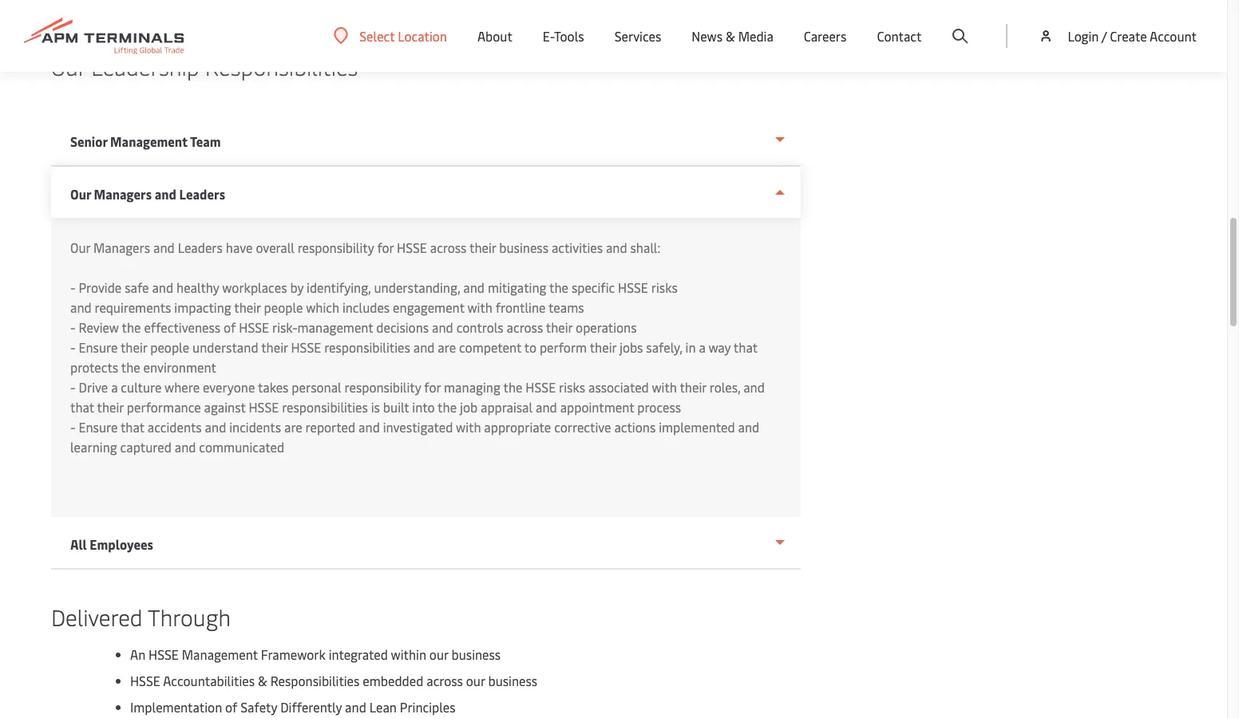 Task type: vqa. For each thing, say whether or not it's contained in the screenshot.
left the focus
no



Task type: describe. For each thing, give the bounding box(es) containing it.
location
[[398, 27, 447, 44]]

and down "decisions"
[[414, 339, 435, 356]]

embedded
[[363, 673, 424, 690]]

their up "mitigating" at the top left
[[470, 239, 496, 256]]

create
[[1111, 27, 1148, 45]]

roles, and
[[710, 379, 765, 396]]

have
[[226, 239, 253, 256]]

appointment
[[561, 399, 635, 416]]

and left lean
[[345, 699, 367, 717]]

select location button
[[334, 27, 447, 44]]

employees
[[90, 536, 153, 554]]

e-
[[543, 27, 554, 45]]

hsse accountabilities & responsibilities embedded across our business
[[130, 673, 538, 690]]

implemented and
[[659, 419, 760, 436]]

news
[[692, 27, 723, 45]]

frontline
[[496, 299, 546, 316]]

healthy
[[177, 279, 219, 296]]

login
[[1068, 27, 1100, 45]]

and down accidents
[[175, 439, 196, 456]]

3 - from the top
[[70, 339, 76, 356]]

into
[[413, 399, 435, 416]]

our managers and leaders button
[[51, 167, 802, 218]]

in
[[686, 339, 696, 356]]

communicated
[[199, 439, 284, 456]]

careers
[[804, 27, 847, 45]]

the up the teams
[[550, 279, 569, 296]]

is
[[371, 399, 380, 416]]

everyone
[[203, 379, 255, 396]]

the down the and requirements
[[122, 319, 141, 336]]

principles
[[400, 699, 456, 717]]

review
[[79, 319, 119, 336]]

protects
[[70, 359, 118, 376]]

risk-
[[272, 319, 298, 336]]

implementation
[[130, 699, 222, 717]]

1 vertical spatial of
[[225, 699, 238, 717]]

1 vertical spatial that
[[121, 419, 145, 436]]

and requirements
[[70, 299, 171, 316]]

the up culture
[[121, 359, 140, 376]]

0 vertical spatial responsibility
[[298, 239, 374, 256]]

careers button
[[804, 0, 847, 72]]

our for our managers and leaders
[[70, 185, 91, 203]]

appraisal
[[481, 399, 533, 416]]

select
[[360, 27, 395, 44]]

hsse right an
[[149, 646, 179, 664]]

0 vertical spatial responsibilities
[[205, 51, 358, 81]]

media
[[739, 27, 774, 45]]

contact button
[[878, 0, 922, 72]]

account
[[1150, 27, 1198, 45]]

effectiveness
[[144, 319, 221, 336]]

where
[[165, 379, 200, 396]]

investigated
[[383, 419, 453, 436]]

captured
[[120, 439, 172, 456]]

built
[[383, 399, 409, 416]]

/
[[1102, 27, 1108, 45]]

0 vertical spatial responsibilities
[[324, 339, 410, 356]]

select location
[[360, 27, 447, 44]]

lean
[[370, 699, 397, 717]]

and down against
[[205, 419, 226, 436]]

implementation of safety differently and lean principles
[[130, 699, 456, 717]]

against
[[204, 399, 246, 416]]

their up process
[[680, 379, 707, 396]]

specific
[[572, 279, 615, 296]]

delivered
[[51, 602, 143, 633]]

integrated
[[329, 646, 388, 664]]

and up appropriate
[[536, 399, 557, 416]]

their up perform at the top left of the page
[[546, 319, 573, 336]]

by
[[290, 279, 304, 296]]

management inside 'dropdown button'
[[110, 133, 188, 150]]

learning
[[70, 439, 117, 456]]

e-tools
[[543, 27, 584, 45]]

our for across
[[466, 673, 485, 690]]

hsse up understanding,
[[397, 239, 427, 256]]

teams
[[549, 299, 584, 316]]

our for our leadership responsibilities
[[51, 51, 86, 81]]

controls
[[457, 319, 504, 336]]

hsse down risk-
[[291, 339, 321, 356]]

shall:
[[631, 239, 661, 256]]

activities
[[552, 239, 603, 256]]

safe
[[125, 279, 149, 296]]

identifying,
[[307, 279, 371, 296]]

2 vertical spatial with
[[456, 419, 481, 436]]

culture
[[121, 379, 162, 396]]

process
[[638, 399, 682, 416]]

jobs
[[620, 339, 643, 356]]

accidents
[[148, 419, 202, 436]]

hsse up incidents
[[249, 399, 279, 416]]

performance
[[127, 399, 201, 416]]

news & media
[[692, 27, 774, 45]]

5 - from the top
[[70, 419, 76, 436]]

and down the "engagement"
[[432, 319, 454, 336]]

login / create account
[[1068, 27, 1198, 45]]

mitigating
[[488, 279, 547, 296]]

team
[[190, 133, 221, 150]]

an
[[130, 646, 146, 664]]

all employees button
[[51, 518, 802, 570]]

their down operations
[[590, 339, 617, 356]]

and inside dropdown button
[[155, 185, 177, 203]]

0 vertical spatial people
[[264, 299, 303, 316]]

1 horizontal spatial risks
[[652, 279, 678, 296]]

provide
[[79, 279, 122, 296]]

differently
[[281, 699, 342, 717]]

personal
[[292, 379, 342, 396]]

2 - from the top
[[70, 319, 76, 336]]

2 vertical spatial across
[[427, 673, 463, 690]]

associated
[[589, 379, 649, 396]]

services button
[[615, 0, 662, 72]]

business for an hsse management framework integrated within our business
[[452, 646, 501, 664]]

responsibility inside - provide safe and healthy workplaces by identifying, understanding, and mitigating the specific hsse risks and requirements impacting their people which includes engagement with frontline teams - review the effectiveness of hsse risk-management decisions and controls across their operations - ensure their people understand their hsse responsibilities and are competent to perform their jobs safely, in a way that protects the environment - drive a culture where everyone takes personal responsibility for managing the hsse risks associated with their roles, and that their performance against hsse responsibilities is built into the job appraisal and appointment process - ensure that accidents and incidents are reported and investigated with appropriate corrective actions implemented and learning captured and communicated
[[345, 379, 421, 396]]

our managers and leaders have overall responsibility for hsse across their business activities and shall:
[[70, 239, 661, 256]]

tools
[[554, 27, 584, 45]]

which
[[306, 299, 340, 316]]

our managers and leaders element
[[51, 218, 802, 518]]



Task type: locate. For each thing, give the bounding box(es) containing it.
responsibilities up reported
[[282, 399, 368, 416]]

1 vertical spatial are
[[284, 419, 303, 436]]

- provide safe and healthy workplaces by identifying, understanding, and mitigating the specific hsse risks and requirements impacting their people which includes engagement with frontline teams - review the effectiveness of hsse risk-management decisions and controls across their operations - ensure their people understand their hsse responsibilities and are competent to perform their jobs safely, in a way that protects the environment - drive a culture where everyone takes personal responsibility for managing the hsse risks associated with their roles, and that their performance against hsse responsibilities is built into the job appraisal and appointment process - ensure that accidents and incidents are reported and investigated with appropriate corrective actions implemented and learning captured and communicated
[[70, 279, 765, 456]]

for
[[377, 239, 394, 256], [424, 379, 441, 396]]

competent
[[459, 339, 522, 356]]

for up into
[[424, 379, 441, 396]]

1 horizontal spatial are
[[438, 339, 456, 356]]

managers inside our managers and leaders element
[[93, 239, 150, 256]]

1 vertical spatial &
[[258, 673, 267, 690]]

our inside dropdown button
[[70, 185, 91, 203]]

that up captured
[[121, 419, 145, 436]]

and right safe
[[152, 279, 173, 296]]

about
[[478, 27, 513, 45]]

-
[[70, 279, 76, 296], [70, 319, 76, 336], [70, 339, 76, 356], [70, 379, 76, 396], [70, 419, 76, 436]]

1 horizontal spatial a
[[699, 339, 706, 356]]

managers inside our managers and leaders dropdown button
[[94, 185, 152, 203]]

0 vertical spatial that
[[70, 399, 94, 416]]

1 vertical spatial responsibilities
[[271, 673, 360, 690]]

and down is
[[359, 419, 380, 436]]

responsibility up identifying,
[[298, 239, 374, 256]]

across up principles
[[427, 673, 463, 690]]

our down senior
[[70, 185, 91, 203]]

through
[[148, 602, 231, 633]]

their
[[470, 239, 496, 256], [234, 299, 261, 316], [546, 319, 573, 336], [121, 339, 147, 356], [261, 339, 288, 356], [590, 339, 617, 356], [680, 379, 707, 396], [97, 399, 124, 416]]

our for within
[[430, 646, 449, 664]]

and down senior management team
[[155, 185, 177, 203]]

managing
[[444, 379, 501, 396]]

0 vertical spatial our
[[51, 51, 86, 81]]

that
[[70, 399, 94, 416], [121, 419, 145, 436]]

ensure up learning
[[79, 419, 118, 436]]

0 vertical spatial management
[[110, 133, 188, 150]]

are
[[438, 339, 456, 356], [284, 419, 303, 436]]

their down risk-
[[261, 339, 288, 356]]

their up culture
[[121, 339, 147, 356]]

and left shall: at the top right of the page
[[606, 239, 628, 256]]

of inside - provide safe and healthy workplaces by identifying, understanding, and mitigating the specific hsse risks and requirements impacting their people which includes engagement with frontline teams - review the effectiveness of hsse risk-management decisions and controls across their operations - ensure their people understand their hsse responsibilities and are competent to perform their jobs safely, in a way that protects the environment - drive a culture where everyone takes personal responsibility for managing the hsse risks associated with their roles, and that their performance against hsse responsibilities is built into the job appraisal and appointment process - ensure that accidents and incidents are reported and investigated with appropriate corrective actions implemented and learning captured and communicated
[[224, 319, 236, 336]]

0 vertical spatial &
[[726, 27, 736, 45]]

1 vertical spatial with
[[652, 379, 677, 396]]

- up protects
[[70, 339, 76, 356]]

hsse left risk-
[[239, 319, 269, 336]]

across inside - provide safe and healthy workplaces by identifying, understanding, and mitigating the specific hsse risks and requirements impacting their people which includes engagement with frontline teams - review the effectiveness of hsse risk-management decisions and controls across their operations - ensure their people understand their hsse responsibilities and are competent to perform their jobs safely, in a way that protects the environment - drive a culture where everyone takes personal responsibility for managing the hsse risks associated with their roles, and that their performance against hsse responsibilities is built into the job appraisal and appointment process - ensure that accidents and incidents are reported and investigated with appropriate corrective actions implemented and learning captured and communicated
[[507, 319, 543, 336]]

1 vertical spatial people
[[150, 339, 189, 356]]

0 vertical spatial leaders
[[179, 185, 225, 203]]

0 horizontal spatial risks
[[559, 379, 586, 396]]

1 managers from the top
[[94, 185, 152, 203]]

managers
[[94, 185, 152, 203], [93, 239, 150, 256]]

our leadership responsibilities
[[51, 51, 358, 81]]

with
[[468, 299, 493, 316], [652, 379, 677, 396], [456, 419, 481, 436]]

1 horizontal spatial for
[[424, 379, 441, 396]]

0 vertical spatial a
[[699, 339, 706, 356]]

1 vertical spatial responsibility
[[345, 379, 421, 396]]

incidents
[[229, 419, 281, 436]]

hsse up appraisal
[[526, 379, 556, 396]]

of left safety
[[225, 699, 238, 717]]

people up environment
[[150, 339, 189, 356]]

engagement
[[393, 299, 465, 316]]

1 horizontal spatial that
[[121, 419, 145, 436]]

1 vertical spatial ensure
[[79, 419, 118, 436]]

1 vertical spatial our
[[70, 185, 91, 203]]

0 vertical spatial business
[[500, 239, 549, 256]]

overall
[[256, 239, 295, 256]]

services
[[615, 27, 662, 45]]

0 vertical spatial risks
[[652, 279, 678, 296]]

ensure down review
[[79, 339, 118, 356]]

leaders inside our managers and leaders element
[[178, 239, 223, 256]]

accountabilities
[[163, 673, 255, 690]]

responsibility up is
[[345, 379, 421, 396]]

contact
[[878, 27, 922, 45]]

their down workplaces
[[234, 299, 261, 316]]

actions
[[615, 419, 656, 436]]

about button
[[478, 0, 513, 72]]

hsse down an
[[130, 673, 160, 690]]

with up process
[[652, 379, 677, 396]]

our
[[430, 646, 449, 664], [466, 673, 485, 690]]

with down "job"
[[456, 419, 481, 436]]

operations
[[576, 319, 637, 336]]

0 vertical spatial of
[[224, 319, 236, 336]]

business
[[500, 239, 549, 256], [452, 646, 501, 664], [488, 673, 538, 690]]

safety
[[241, 699, 277, 717]]

with up controls on the left of page
[[468, 299, 493, 316]]

and down our managers and leaders
[[153, 239, 175, 256]]

0 vertical spatial ensure
[[79, 339, 118, 356]]

0 vertical spatial our
[[430, 646, 449, 664]]

are left competent
[[438, 339, 456, 356]]

1 vertical spatial for
[[424, 379, 441, 396]]

across up understanding,
[[430, 239, 467, 256]]

0 horizontal spatial people
[[150, 339, 189, 356]]

leaders inside our managers and leaders dropdown button
[[179, 185, 225, 203]]

1 vertical spatial our
[[466, 673, 485, 690]]

1 vertical spatial managers
[[93, 239, 150, 256]]

risks up appointment
[[559, 379, 586, 396]]

4 - from the top
[[70, 379, 76, 396]]

0 vertical spatial are
[[438, 339, 456, 356]]

2 managers from the top
[[93, 239, 150, 256]]

appropriate
[[484, 419, 551, 436]]

their down drive
[[97, 399, 124, 416]]

leaders for our managers and leaders have overall responsibility for hsse across their business activities and shall:
[[178, 239, 223, 256]]

0 horizontal spatial our
[[430, 646, 449, 664]]

1 - from the top
[[70, 279, 76, 296]]

1 vertical spatial a
[[111, 379, 118, 396]]

0 horizontal spatial are
[[284, 419, 303, 436]]

responsibilities down management
[[324, 339, 410, 356]]

across
[[430, 239, 467, 256], [507, 319, 543, 336], [427, 673, 463, 690]]

2 ensure from the top
[[79, 419, 118, 436]]

responsibility
[[298, 239, 374, 256], [345, 379, 421, 396]]

a
[[699, 339, 706, 356], [111, 379, 118, 396]]

business inside our managers and leaders element
[[500, 239, 549, 256]]

of
[[224, 319, 236, 336], [225, 699, 238, 717]]

across down frontline
[[507, 319, 543, 336]]

0 vertical spatial managers
[[94, 185, 152, 203]]

news & media button
[[692, 0, 774, 72]]

1 vertical spatial across
[[507, 319, 543, 336]]

1 horizontal spatial &
[[726, 27, 736, 45]]

0 horizontal spatial that
[[70, 399, 94, 416]]

responsibilities
[[205, 51, 358, 81], [271, 673, 360, 690]]

for up understanding,
[[377, 239, 394, 256]]

e-tools button
[[543, 0, 584, 72]]

management up our managers and leaders
[[110, 133, 188, 150]]

risks down shall: at the top right of the page
[[652, 279, 678, 296]]

reported
[[306, 419, 356, 436]]

1 vertical spatial risks
[[559, 379, 586, 396]]

2 vertical spatial our
[[70, 239, 90, 256]]

leadership
[[91, 51, 199, 81]]

1 vertical spatial responsibilities
[[282, 399, 368, 416]]

leaders for our managers and leaders
[[179, 185, 225, 203]]

1 vertical spatial business
[[452, 646, 501, 664]]

people up risk-
[[264, 299, 303, 316]]

0 vertical spatial with
[[468, 299, 493, 316]]

leaders down team
[[179, 185, 225, 203]]

& right news
[[726, 27, 736, 45]]

senior management team
[[70, 133, 221, 150]]

environment
[[143, 359, 216, 376]]

to
[[525, 339, 537, 356]]

- left review
[[70, 319, 76, 336]]

managers up safe
[[93, 239, 150, 256]]

the left "job"
[[438, 399, 457, 416]]

a right in
[[699, 339, 706, 356]]

0 horizontal spatial for
[[377, 239, 394, 256]]

0 horizontal spatial &
[[258, 673, 267, 690]]

1 vertical spatial management
[[182, 646, 258, 664]]

1 ensure from the top
[[79, 339, 118, 356]]

business for hsse accountabilities & responsibilities embedded across our business
[[488, 673, 538, 690]]

managers for our managers and leaders have overall responsibility for hsse across their business activities and shall:
[[93, 239, 150, 256]]

0 horizontal spatial a
[[111, 379, 118, 396]]

and up controls on the left of page
[[464, 279, 485, 296]]

management
[[298, 319, 373, 336]]

0 vertical spatial for
[[377, 239, 394, 256]]

- up learning
[[70, 419, 76, 436]]

- left drive
[[70, 379, 76, 396]]

the up appraisal
[[504, 379, 523, 396]]

understanding,
[[374, 279, 460, 296]]

1 horizontal spatial people
[[264, 299, 303, 316]]

perform
[[540, 339, 587, 356]]

leaders
[[179, 185, 225, 203], [178, 239, 223, 256]]

all
[[70, 536, 87, 554]]

are left reported
[[284, 419, 303, 436]]

for inside - provide safe and healthy workplaces by identifying, understanding, and mitigating the specific hsse risks and requirements impacting their people which includes engagement with frontline teams - review the effectiveness of hsse risk-management decisions and controls across their operations - ensure their people understand their hsse responsibilities and are competent to perform their jobs safely, in a way that protects the environment - drive a culture where everyone takes personal responsibility for managing the hsse risks associated with their roles, and that their performance against hsse responsibilities is built into the job appraisal and appointment process - ensure that accidents and incidents are reported and investigated with appropriate corrective actions implemented and learning captured and communicated
[[424, 379, 441, 396]]

managers down senior management team
[[94, 185, 152, 203]]

corrective
[[555, 419, 612, 436]]

risks
[[652, 279, 678, 296], [559, 379, 586, 396]]

2 vertical spatial business
[[488, 673, 538, 690]]

job
[[460, 399, 478, 416]]

framework
[[261, 646, 326, 664]]

management up accountabilities in the bottom of the page
[[182, 646, 258, 664]]

all employees
[[70, 536, 153, 554]]

our managers and leaders
[[70, 185, 225, 203]]

hsse right specific
[[618, 279, 649, 296]]

& up safety
[[258, 673, 267, 690]]

managers for our managers and leaders
[[94, 185, 152, 203]]

0 vertical spatial across
[[430, 239, 467, 256]]

our for our managers and leaders have overall responsibility for hsse across their business activities and shall:
[[70, 239, 90, 256]]

login / create account link
[[1039, 0, 1198, 72]]

includes
[[343, 299, 390, 316]]

of up the understand
[[224, 319, 236, 336]]

the
[[550, 279, 569, 296], [122, 319, 141, 336], [121, 359, 140, 376], [504, 379, 523, 396], [438, 399, 457, 416]]

responsibilities
[[324, 339, 410, 356], [282, 399, 368, 416]]

people
[[264, 299, 303, 316], [150, 339, 189, 356]]

that down drive
[[70, 399, 94, 416]]

decisions
[[377, 319, 429, 336]]

an hsse management framework integrated within our business
[[130, 646, 501, 664]]

& inside popup button
[[726, 27, 736, 45]]

- left "provide"
[[70, 279, 76, 296]]

delivered through
[[51, 602, 231, 633]]

management
[[110, 133, 188, 150], [182, 646, 258, 664]]

our left leadership
[[51, 51, 86, 81]]

our up "provide"
[[70, 239, 90, 256]]

1 vertical spatial leaders
[[178, 239, 223, 256]]

a right drive
[[111, 379, 118, 396]]

workplaces
[[222, 279, 287, 296]]

1 horizontal spatial our
[[466, 673, 485, 690]]

hsse
[[397, 239, 427, 256], [618, 279, 649, 296], [239, 319, 269, 336], [291, 339, 321, 356], [526, 379, 556, 396], [249, 399, 279, 416], [149, 646, 179, 664], [130, 673, 160, 690]]

leaders left have
[[178, 239, 223, 256]]



